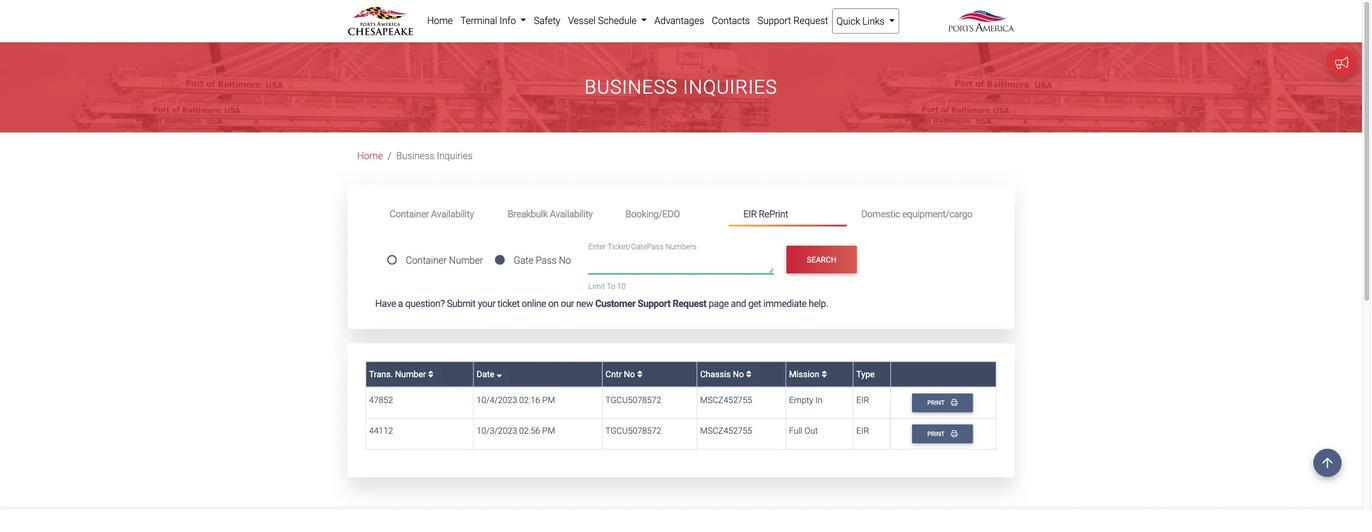 Task type: locate. For each thing, give the bounding box(es) containing it.
eir
[[744, 208, 757, 220], [857, 395, 870, 405], [857, 426, 870, 436]]

advantages
[[655, 15, 705, 26]]

2 sort image from the left
[[747, 370, 752, 379]]

tgcu5078572
[[606, 395, 662, 405], [606, 426, 662, 436]]

domestic equipment/cargo link
[[847, 203, 988, 225]]

business inquiries
[[585, 76, 778, 98], [397, 150, 473, 162]]

home inside home link
[[427, 15, 453, 26]]

0 horizontal spatial home link
[[357, 150, 383, 162]]

contacts
[[712, 15, 750, 26]]

reprint
[[759, 208, 789, 220]]

2 pm from the top
[[543, 426, 555, 436]]

inquiries
[[683, 76, 778, 98], [437, 150, 473, 162]]

print link up print image
[[913, 394, 974, 413]]

1 horizontal spatial sort image
[[747, 370, 752, 379]]

container up the 'container number'
[[390, 208, 429, 220]]

2 vertical spatial eir
[[857, 426, 870, 436]]

get
[[749, 298, 762, 310]]

pm for 10/3/2023 02:56 pm
[[543, 426, 555, 436]]

container for container availability
[[390, 208, 429, 220]]

0 horizontal spatial no
[[559, 255, 571, 266]]

0 vertical spatial request
[[794, 15, 829, 26]]

1 horizontal spatial business
[[585, 76, 678, 98]]

sort image
[[638, 370, 643, 379]]

availability up 'enter'
[[550, 208, 593, 220]]

date link
[[477, 369, 502, 380]]

full out
[[790, 426, 818, 436]]

empty
[[790, 395, 814, 405]]

immediate
[[764, 298, 807, 310]]

sort image
[[428, 370, 434, 379], [747, 370, 752, 379], [822, 370, 828, 379]]

availability up the 'container number'
[[431, 208, 474, 220]]

no
[[559, 255, 571, 266], [624, 369, 635, 380], [733, 369, 744, 380]]

print link down print icon
[[913, 425, 974, 444]]

10/4/2023
[[477, 395, 517, 405]]

0 horizontal spatial support
[[638, 298, 671, 310]]

no right chassis
[[733, 369, 744, 380]]

print left print icon
[[928, 400, 947, 407]]

terminal info link
[[457, 8, 530, 32]]

eir left reprint
[[744, 208, 757, 220]]

booking/edo link
[[611, 203, 729, 225]]

1 vertical spatial support
[[638, 298, 671, 310]]

1 horizontal spatial home link
[[424, 8, 457, 32]]

1 horizontal spatial business inquiries
[[585, 76, 778, 98]]

0 vertical spatial print link
[[913, 394, 974, 413]]

mission
[[790, 369, 822, 380]]

1 vertical spatial mscz452755
[[701, 426, 753, 436]]

1 vertical spatial home link
[[357, 150, 383, 162]]

type
[[857, 369, 875, 380]]

no left sort icon
[[624, 369, 635, 380]]

1 tgcu5078572 from the top
[[606, 395, 662, 405]]

0 vertical spatial pm
[[543, 395, 555, 405]]

1 mscz452755 from the top
[[701, 395, 753, 405]]

container up 'question?'
[[406, 255, 447, 266]]

date
[[477, 369, 497, 380]]

10/3/2023
[[477, 426, 517, 436]]

0 horizontal spatial number
[[395, 369, 426, 380]]

limit to 10
[[589, 282, 626, 291]]

numbers
[[666, 242, 697, 251]]

sort image inside trans. number link
[[428, 370, 434, 379]]

0 vertical spatial business
[[585, 76, 678, 98]]

our
[[561, 298, 574, 310]]

2 mscz452755 from the top
[[701, 426, 753, 436]]

cntr no link
[[606, 369, 643, 380]]

mscz452755
[[701, 395, 753, 405], [701, 426, 753, 436]]

0 vertical spatial support
[[758, 15, 792, 26]]

1 vertical spatial number
[[395, 369, 426, 380]]

print link
[[913, 394, 974, 413], [913, 425, 974, 444]]

0 horizontal spatial home
[[357, 150, 383, 162]]

cntr
[[606, 369, 622, 380]]

0 vertical spatial home link
[[424, 8, 457, 32]]

sort image inside chassis no link
[[747, 370, 752, 379]]

3 sort image from the left
[[822, 370, 828, 379]]

eir right out
[[857, 426, 870, 436]]

home
[[427, 15, 453, 26], [357, 150, 383, 162]]

out
[[805, 426, 818, 436]]

2 print link from the top
[[913, 425, 974, 444]]

on
[[549, 298, 559, 310]]

1 horizontal spatial request
[[794, 15, 829, 26]]

go to top image
[[1314, 449, 1343, 477]]

1 print from the top
[[928, 400, 947, 407]]

home link
[[424, 8, 457, 32], [357, 150, 383, 162]]

0 horizontal spatial availability
[[431, 208, 474, 220]]

0 vertical spatial tgcu5078572
[[606, 395, 662, 405]]

0 vertical spatial home
[[427, 15, 453, 26]]

2 horizontal spatial sort image
[[822, 370, 828, 379]]

mission link
[[790, 369, 828, 380]]

domestic
[[862, 208, 901, 220]]

sort image up in
[[822, 370, 828, 379]]

2 horizontal spatial no
[[733, 369, 744, 380]]

support
[[758, 15, 792, 26], [638, 298, 671, 310]]

sort image right chassis
[[747, 370, 752, 379]]

new
[[577, 298, 593, 310]]

1 vertical spatial home
[[357, 150, 383, 162]]

question?
[[405, 298, 445, 310]]

1 vertical spatial eir
[[857, 395, 870, 405]]

1 vertical spatial print link
[[913, 425, 974, 444]]

sort image for trans. number
[[428, 370, 434, 379]]

1 vertical spatial print
[[928, 431, 947, 438]]

0 vertical spatial mscz452755
[[701, 395, 753, 405]]

support request
[[758, 15, 829, 26]]

no right pass
[[559, 255, 571, 266]]

chassis no
[[701, 369, 747, 380]]

number up submit
[[449, 255, 483, 266]]

pm right 02:56
[[543, 426, 555, 436]]

1 pm from the top
[[543, 395, 555, 405]]

full
[[790, 426, 803, 436]]

2 print from the top
[[928, 431, 947, 438]]

support right contacts "link"
[[758, 15, 792, 26]]

cntr no
[[606, 369, 638, 380]]

container for container number
[[406, 255, 447, 266]]

0 horizontal spatial business
[[397, 150, 435, 162]]

1 vertical spatial business inquiries
[[397, 150, 473, 162]]

your
[[478, 298, 496, 310]]

1 availability from the left
[[431, 208, 474, 220]]

number right trans.
[[395, 369, 426, 380]]

no for cntr no
[[624, 369, 635, 380]]

advantages link
[[651, 8, 709, 32]]

Enter Ticket/GatePass Numbers text field
[[589, 254, 774, 274]]

print for out
[[928, 431, 947, 438]]

request left quick
[[794, 15, 829, 26]]

1 horizontal spatial no
[[624, 369, 635, 380]]

pm
[[543, 395, 555, 405], [543, 426, 555, 436]]

1 horizontal spatial support
[[758, 15, 792, 26]]

support inside support request link
[[758, 15, 792, 26]]

1 vertical spatial business
[[397, 150, 435, 162]]

02:56
[[520, 426, 541, 436]]

print image
[[952, 431, 958, 437]]

support right customer
[[638, 298, 671, 310]]

0 horizontal spatial inquiries
[[437, 150, 473, 162]]

1 sort image from the left
[[428, 370, 434, 379]]

1 horizontal spatial inquiries
[[683, 76, 778, 98]]

1 vertical spatial tgcu5078572
[[606, 426, 662, 436]]

safety
[[534, 15, 561, 26]]

breakbulk
[[508, 208, 548, 220]]

0 horizontal spatial sort image
[[428, 370, 434, 379]]

print
[[928, 400, 947, 407], [928, 431, 947, 438]]

1 horizontal spatial availability
[[550, 208, 593, 220]]

print left print image
[[928, 431, 947, 438]]

1 print link from the top
[[913, 394, 974, 413]]

number
[[449, 255, 483, 266], [395, 369, 426, 380]]

print for in
[[928, 400, 947, 407]]

0 vertical spatial container
[[390, 208, 429, 220]]

quick
[[837, 15, 861, 27]]

0 horizontal spatial request
[[673, 298, 707, 310]]

pm right the 02:16
[[543, 395, 555, 405]]

1 vertical spatial inquiries
[[437, 150, 473, 162]]

1 horizontal spatial number
[[449, 255, 483, 266]]

trans. number
[[369, 369, 428, 380]]

container availability link
[[375, 203, 493, 225]]

sort image for chassis no
[[747, 370, 752, 379]]

mscz452755 for full
[[701, 426, 753, 436]]

0 vertical spatial number
[[449, 255, 483, 266]]

1 vertical spatial pm
[[543, 426, 555, 436]]

request
[[794, 15, 829, 26], [673, 298, 707, 310]]

2 tgcu5078572 from the top
[[606, 426, 662, 436]]

0 vertical spatial print
[[928, 400, 947, 407]]

quick links link
[[833, 8, 900, 34]]

2 availability from the left
[[550, 208, 593, 220]]

sort image inside the mission link
[[822, 370, 828, 379]]

business
[[585, 76, 678, 98], [397, 150, 435, 162]]

0 vertical spatial eir
[[744, 208, 757, 220]]

mscz452755 for empty
[[701, 395, 753, 405]]

sort image right trans.
[[428, 370, 434, 379]]

number for trans. number
[[395, 369, 426, 380]]

1 horizontal spatial home
[[427, 15, 453, 26]]

1 vertical spatial container
[[406, 255, 447, 266]]

container availability
[[390, 208, 474, 220]]

eir down type
[[857, 395, 870, 405]]

request left page
[[673, 298, 707, 310]]

print link for empty in
[[913, 394, 974, 413]]



Task type: vqa. For each thing, say whether or not it's contained in the screenshot.
of inside the SEAGIRT MARINE TERMINAL IS OPERATED BY PORTS AMERICA CHESAPEAKE UNDER A PUBLIC- PRIVATE PARTNERSHIP WITH THE MARYLAND PORT ADMINISTRATION.                         WE ARE COMMITTED TO DEVELOPING AND UTILIZING ADVANCED TECHNOLOGIES AND ENHANCED INFRASTRUCTURE AT THE PORT OF BALTIMORE TO PROVIDE                         OUR CUSTOMERS AND BCOS WORLD-CLASS SERVICE.
no



Task type: describe. For each thing, give the bounding box(es) containing it.
container number
[[406, 255, 483, 266]]

home for the bottommost home link
[[357, 150, 383, 162]]

contacts link
[[709, 8, 754, 32]]

vessel
[[568, 15, 596, 26]]

0 vertical spatial inquiries
[[683, 76, 778, 98]]

tgcu5078572 for 10/3/2023 02:56 pm
[[606, 426, 662, 436]]

47852
[[369, 395, 393, 405]]

page
[[709, 298, 729, 310]]

schedule
[[598, 15, 637, 26]]

0 horizontal spatial business inquiries
[[397, 150, 473, 162]]

print image
[[952, 400, 958, 406]]

equipment/cargo
[[903, 208, 973, 220]]

quick links
[[837, 15, 887, 27]]

and
[[731, 298, 747, 310]]

vessel schedule
[[568, 15, 639, 26]]

gate
[[514, 255, 534, 266]]

02:16
[[520, 395, 541, 405]]

print link for full out
[[913, 425, 974, 444]]

eir reprint
[[744, 208, 789, 220]]

search button
[[787, 246, 858, 274]]

number for container number
[[449, 255, 483, 266]]

0 vertical spatial business inquiries
[[585, 76, 778, 98]]

links
[[863, 15, 885, 27]]

10/3/2023 02:56 pm
[[477, 426, 555, 436]]

limit
[[589, 282, 605, 291]]

ticket/gatepass
[[608, 242, 664, 251]]

chassis no link
[[701, 369, 752, 380]]

enter
[[589, 242, 606, 251]]

eir reprint link
[[729, 203, 847, 227]]

customer support request link
[[596, 298, 707, 310]]

a
[[398, 298, 403, 310]]

terminal
[[461, 15, 498, 26]]

trans.
[[369, 369, 393, 380]]

eir for empty in
[[857, 395, 870, 405]]

1 vertical spatial request
[[673, 298, 707, 310]]

booking/edo
[[626, 208, 680, 220]]

safety link
[[530, 8, 565, 32]]

domestic equipment/cargo
[[862, 208, 973, 220]]

sort image for mission
[[822, 370, 828, 379]]

have a question? submit your ticket online on our new customer support request page and get immediate help.
[[375, 298, 829, 310]]

tgcu5078572 for 10/4/2023 02:16 pm
[[606, 395, 662, 405]]

eir for full out
[[857, 426, 870, 436]]

home for rightmost home link
[[427, 15, 453, 26]]

in
[[816, 395, 823, 405]]

vessel schedule link
[[565, 8, 651, 32]]

empty in
[[790, 395, 823, 405]]

online
[[522, 298, 546, 310]]

sort down image
[[497, 370, 502, 379]]

trans. number link
[[369, 369, 434, 380]]

pm for 10/4/2023 02:16 pm
[[543, 395, 555, 405]]

enter ticket/gatepass numbers
[[589, 242, 697, 251]]

help.
[[809, 298, 829, 310]]

no for chassis no
[[733, 369, 744, 380]]

to
[[607, 282, 616, 291]]

support request link
[[754, 8, 833, 32]]

10/4/2023 02:16 pm
[[477, 395, 555, 405]]

availability for breakbulk availability
[[550, 208, 593, 220]]

ticket
[[498, 298, 520, 310]]

breakbulk availability
[[508, 208, 593, 220]]

terminal info
[[461, 15, 519, 26]]

gate pass no
[[514, 255, 571, 266]]

chassis
[[701, 369, 731, 380]]

submit
[[447, 298, 476, 310]]

breakbulk availability link
[[493, 203, 611, 225]]

have
[[375, 298, 396, 310]]

10
[[618, 282, 626, 291]]

customer
[[596, 298, 636, 310]]

search
[[807, 255, 837, 264]]

pass
[[536, 255, 557, 266]]

44112
[[369, 426, 393, 436]]

info
[[500, 15, 516, 26]]

availability for container availability
[[431, 208, 474, 220]]



